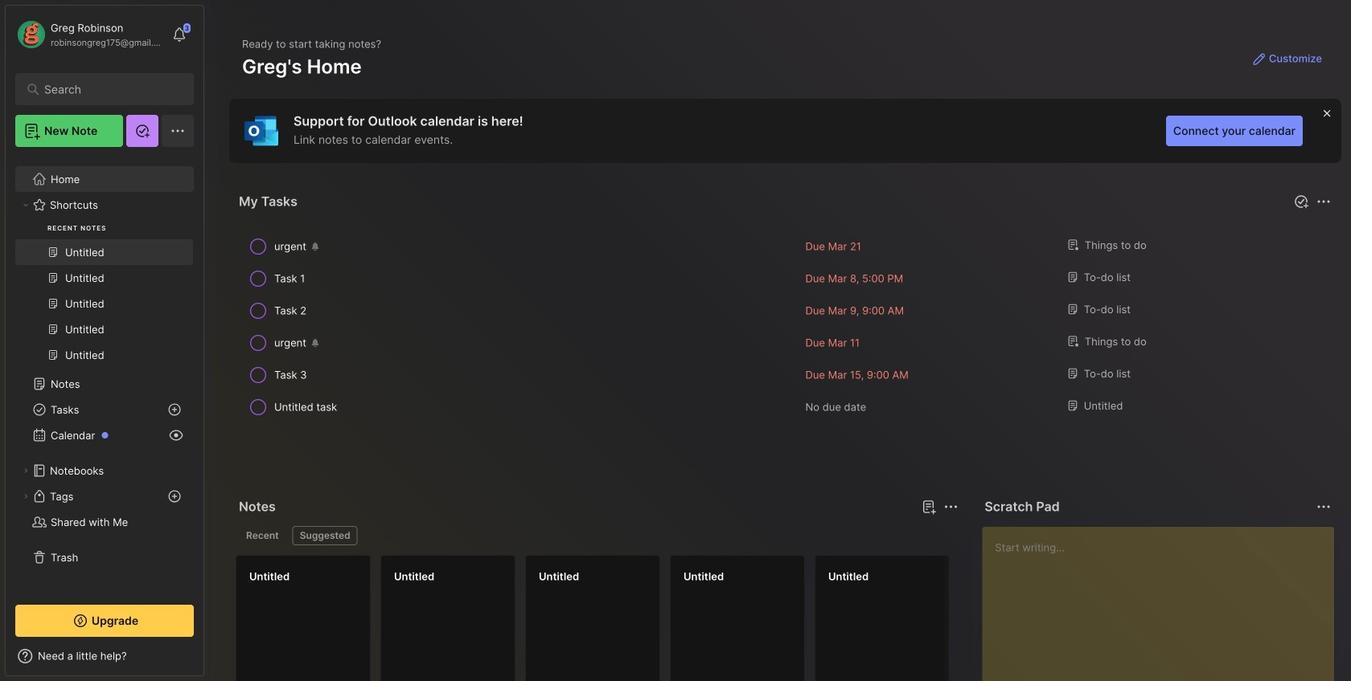 Task type: locate. For each thing, give the bounding box(es) containing it.
group inside main "element"
[[15, 120, 193, 378]]

row group
[[236, 231, 1335, 424], [236, 556, 1351, 682]]

group
[[15, 120, 193, 378]]

tree
[[6, 94, 203, 591]]

tab
[[239, 527, 286, 546], [293, 527, 358, 546]]

0 vertical spatial more actions image
[[1314, 192, 1333, 212]]

0 vertical spatial more actions field
[[1312, 191, 1335, 213]]

None search field
[[44, 80, 172, 99]]

1 vertical spatial row group
[[236, 556, 1351, 682]]

0 horizontal spatial more actions field
[[940, 496, 962, 519]]

More actions field
[[1312, 191, 1335, 213], [940, 496, 962, 519]]

1 vertical spatial more actions image
[[941, 498, 960, 517]]

more actions image
[[1314, 192, 1333, 212], [941, 498, 960, 517]]

0 vertical spatial row group
[[236, 231, 1335, 424]]

Account field
[[15, 18, 164, 51]]

WHAT'S NEW field
[[6, 644, 203, 670]]

1 horizontal spatial tab
[[293, 527, 358, 546]]

0 horizontal spatial tab
[[239, 527, 286, 546]]

tab list
[[239, 527, 956, 546]]



Task type: describe. For each thing, give the bounding box(es) containing it.
1 vertical spatial more actions field
[[940, 496, 962, 519]]

expand notebooks image
[[21, 466, 31, 476]]

Search text field
[[44, 82, 172, 97]]

tree inside main "element"
[[6, 94, 203, 591]]

1 tab from the left
[[239, 527, 286, 546]]

0 horizontal spatial more actions image
[[941, 498, 960, 517]]

1 horizontal spatial more actions image
[[1314, 192, 1333, 212]]

2 row group from the top
[[236, 556, 1351, 682]]

expand tags image
[[21, 492, 31, 502]]

new task image
[[1293, 194, 1309, 210]]

1 row group from the top
[[236, 231, 1335, 424]]

none search field inside main "element"
[[44, 80, 172, 99]]

2 tab from the left
[[293, 527, 358, 546]]

1 horizontal spatial more actions field
[[1312, 191, 1335, 213]]

main element
[[0, 0, 209, 682]]

Start writing… text field
[[995, 528, 1333, 682]]

click to collapse image
[[203, 652, 215, 671]]



